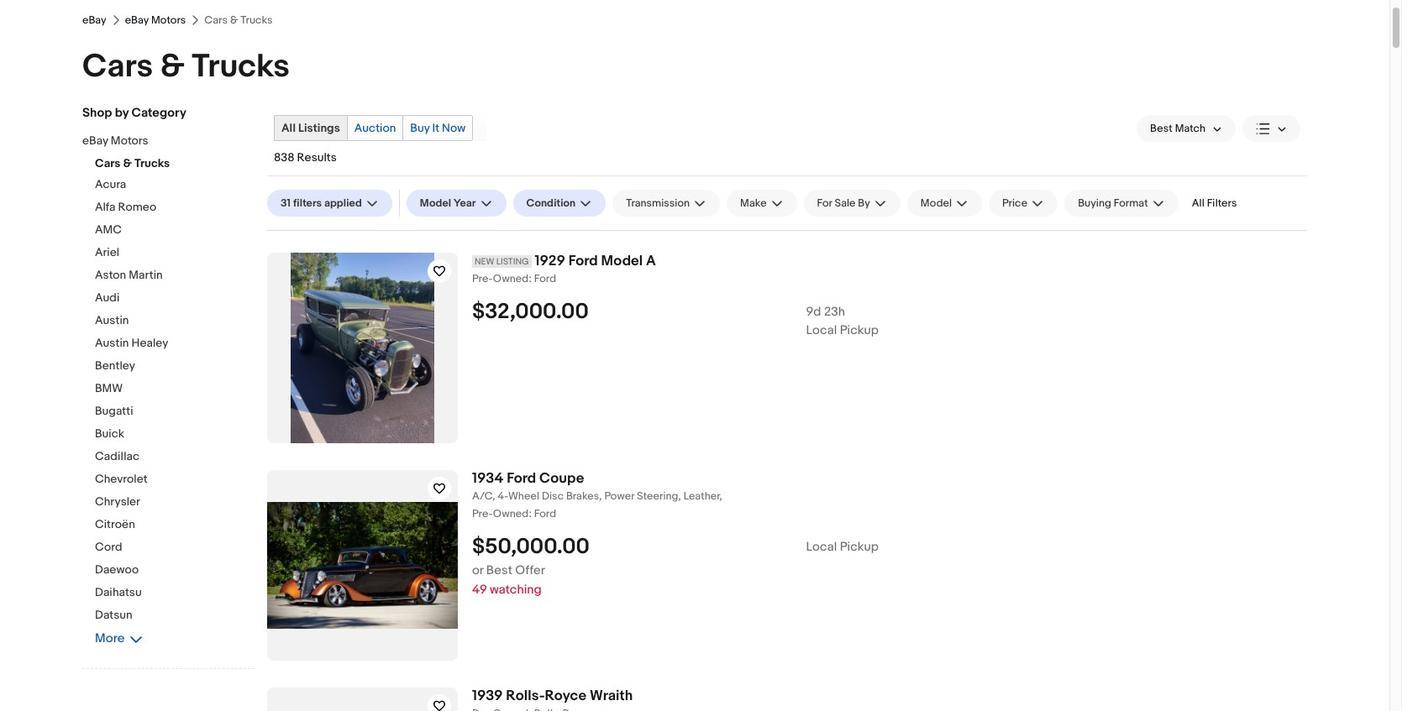 Task type: vqa. For each thing, say whether or not it's contained in the screenshot.
'&' in Collectible Card Games & Accessories
no



Task type: describe. For each thing, give the bounding box(es) containing it.
1939
[[472, 688, 503, 705]]

healey
[[131, 336, 168, 350]]

model button
[[907, 190, 982, 217]]

listings
[[298, 121, 340, 135]]

citroën
[[95, 518, 135, 532]]

buy it now
[[410, 121, 466, 135]]

838 results
[[274, 150, 337, 165]]

best match button
[[1137, 115, 1236, 142]]

31 filters applied button
[[267, 190, 392, 217]]

now
[[442, 121, 466, 135]]

make button
[[727, 190, 797, 217]]

ford right 1929
[[569, 253, 598, 270]]

condition
[[526, 197, 576, 210]]

chrysler
[[95, 495, 140, 509]]

A/C, 4-Wheel Disc Brakes, Power Steering, Leather, text field
[[472, 490, 1307, 504]]

transmission button
[[613, 190, 720, 217]]

shop
[[82, 105, 112, 121]]

shop by category
[[82, 105, 186, 121]]

buy
[[410, 121, 430, 135]]

9d
[[806, 304, 821, 320]]

ford up wheel
[[507, 470, 536, 487]]

all for all filters
[[1192, 197, 1205, 210]]

1934 ford coupe image
[[267, 502, 458, 629]]

cadillac link
[[95, 449, 255, 465]]

format
[[1114, 197, 1148, 210]]

cars & trucks
[[82, 47, 290, 87]]

brakes,
[[566, 490, 602, 503]]

49
[[472, 582, 487, 598]]

local pickup or best offer 49 watching
[[472, 539, 879, 598]]

838
[[274, 150, 294, 165]]

match
[[1175, 122, 1206, 135]]

bugatti
[[95, 404, 133, 418]]

disc
[[542, 490, 564, 503]]

buy it now link
[[404, 116, 472, 140]]

all filters
[[1192, 197, 1237, 210]]

offer
[[515, 563, 545, 579]]

cars inside ebay motors cars & trucks acura alfa romeo amc ariel aston martin audi austin austin healey bentley bmw bugatti buick cadillac chevrolet chrysler citroën cord daewoo daihatsu datsun more
[[95, 156, 120, 171]]

price
[[1002, 197, 1028, 210]]

cadillac
[[95, 449, 139, 464]]

romeo
[[118, 200, 156, 214]]

& inside ebay motors cars & trucks acura alfa romeo amc ariel aston martin audi austin austin healey bentley bmw bugatti buick cadillac chevrolet chrysler citroën cord daewoo daihatsu datsun more
[[123, 156, 132, 171]]

alfa romeo link
[[95, 200, 255, 216]]

1 vertical spatial ebay motors link
[[82, 134, 242, 150]]

more
[[95, 631, 125, 647]]

buick
[[95, 427, 124, 441]]

ariel
[[95, 245, 119, 260]]

steering,
[[637, 490, 681, 503]]

austin link
[[95, 313, 255, 329]]

buying format button
[[1065, 190, 1178, 217]]

all for all listings
[[281, 121, 296, 135]]

coupe
[[539, 470, 584, 487]]

ariel link
[[95, 245, 255, 261]]

it
[[432, 121, 439, 135]]

owned inside 1934 ford coupe a/c, 4-wheel disc brakes, power steering, leather, pre-owned : ford
[[493, 507, 529, 521]]

make
[[740, 197, 767, 210]]

category
[[131, 105, 186, 121]]

model for model
[[921, 197, 952, 210]]

cord
[[95, 540, 122, 555]]

1934 ford coupe link
[[472, 470, 1307, 488]]

pickup inside local pickup or best offer 49 watching
[[840, 539, 879, 555]]

daihatsu
[[95, 586, 142, 600]]

amc link
[[95, 223, 255, 239]]

bentley
[[95, 359, 135, 373]]

auction link
[[348, 116, 403, 140]]

ebay motors
[[125, 13, 186, 27]]

daihatsu link
[[95, 586, 255, 602]]

buying format
[[1078, 197, 1148, 210]]

daewoo link
[[95, 563, 255, 579]]

datsun link
[[95, 608, 255, 624]]

model year button
[[406, 190, 506, 217]]

auction
[[354, 121, 396, 135]]

rolls-
[[506, 688, 545, 705]]

local inside 9d 23h local pickup
[[806, 322, 837, 338]]

alfa
[[95, 200, 115, 214]]

aston martin link
[[95, 268, 255, 284]]

31 filters applied
[[281, 197, 362, 210]]



Task type: locate. For each thing, give the bounding box(es) containing it.
motors for ebay motors
[[151, 13, 186, 27]]

0 vertical spatial best
[[1150, 122, 1173, 135]]

cars
[[82, 47, 153, 87], [95, 156, 120, 171]]

pre- down a/c,
[[472, 507, 493, 521]]

bentley link
[[95, 359, 255, 375]]

1 vertical spatial pre-
[[472, 507, 493, 521]]

all inside button
[[1192, 197, 1205, 210]]

1 austin from the top
[[95, 313, 129, 328]]

1 vertical spatial pickup
[[840, 539, 879, 555]]

amc
[[95, 223, 122, 237]]

2 austin from the top
[[95, 336, 129, 350]]

ebay left ebay motors
[[82, 13, 106, 27]]

1 horizontal spatial model
[[601, 253, 643, 270]]

motors inside ebay motors cars & trucks acura alfa romeo amc ariel aston martin audi austin austin healey bentley bmw bugatti buick cadillac chevrolet chrysler citroën cord daewoo daihatsu datsun more
[[111, 134, 148, 148]]

0 vertical spatial pre-
[[472, 272, 493, 285]]

model for model year
[[420, 197, 451, 210]]

1 pre- from the top
[[472, 272, 493, 285]]

model
[[420, 197, 451, 210], [921, 197, 952, 210], [601, 253, 643, 270]]

0 vertical spatial owned
[[493, 272, 529, 285]]

austin down audi at the left top
[[95, 313, 129, 328]]

pickup
[[840, 322, 879, 338], [840, 539, 879, 555]]

ebay right the ebay link
[[125, 13, 149, 27]]

: down 'listing'
[[529, 272, 532, 285]]

23h
[[824, 304, 845, 320]]

31
[[281, 197, 291, 210]]

chevrolet link
[[95, 472, 255, 488]]

by
[[115, 105, 129, 121]]

0 horizontal spatial &
[[123, 156, 132, 171]]

bmw link
[[95, 381, 255, 397]]

acura
[[95, 177, 126, 192]]

all left filters
[[1192, 197, 1205, 210]]

pre- inside 1934 ford coupe a/c, 4-wheel disc brakes, power steering, leather, pre-owned : ford
[[472, 507, 493, 521]]

leather,
[[684, 490, 722, 503]]

2 owned from the top
[[493, 507, 529, 521]]

royce
[[545, 688, 587, 705]]

ebay for ebay motors cars & trucks acura alfa romeo amc ariel aston martin audi austin austin healey bentley bmw bugatti buick cadillac chevrolet chrysler citroën cord daewoo daihatsu datsun more
[[82, 134, 108, 148]]

a/c,
[[472, 490, 495, 503]]

ebay for ebay motors
[[125, 13, 149, 27]]

0 vertical spatial ebay motors link
[[125, 13, 186, 27]]

2 : from the top
[[529, 507, 532, 521]]

cars up acura
[[95, 156, 120, 171]]

trucks
[[192, 47, 290, 87], [134, 156, 170, 171]]

model right by
[[921, 197, 952, 210]]

audi
[[95, 291, 120, 305]]

motors up cars & trucks
[[151, 13, 186, 27]]

view: list view image
[[1256, 120, 1287, 137]]

1 vertical spatial all
[[1192, 197, 1205, 210]]

buick link
[[95, 427, 255, 443]]

all listings link
[[275, 116, 347, 140]]

& up category
[[160, 47, 185, 87]]

0 vertical spatial all
[[281, 121, 296, 135]]

0 horizontal spatial best
[[486, 563, 512, 579]]

0 vertical spatial cars
[[82, 47, 153, 87]]

1 horizontal spatial trucks
[[192, 47, 290, 87]]

all filters button
[[1185, 190, 1244, 217]]

new listing 1929 ford model a pre-owned : ford
[[472, 253, 656, 285]]

ford
[[569, 253, 598, 270], [534, 272, 556, 285], [507, 470, 536, 487], [534, 507, 556, 521]]

1 vertical spatial owned
[[493, 507, 529, 521]]

0 vertical spatial pickup
[[840, 322, 879, 338]]

1 vertical spatial :
[[529, 507, 532, 521]]

ebay motors link up cars & trucks
[[125, 13, 186, 27]]

1 horizontal spatial best
[[1150, 122, 1173, 135]]

aston
[[95, 268, 126, 282]]

all
[[281, 121, 296, 135], [1192, 197, 1205, 210]]

2 pre- from the top
[[472, 507, 493, 521]]

4-
[[498, 490, 508, 503]]

ebay motors link down category
[[82, 134, 242, 150]]

: inside the new listing 1929 ford model a pre-owned : ford
[[529, 272, 532, 285]]

cars up by
[[82, 47, 153, 87]]

:
[[529, 272, 532, 285], [529, 507, 532, 521]]

sale
[[835, 197, 856, 210]]

1929 ford model a image
[[291, 253, 434, 444]]

None text field
[[472, 272, 1307, 286], [472, 507, 1307, 522], [472, 272, 1307, 286], [472, 507, 1307, 522]]

1 pickup from the top
[[840, 322, 879, 338]]

1 vertical spatial local
[[806, 539, 837, 555]]

1 vertical spatial trucks
[[134, 156, 170, 171]]

motors for ebay motors cars & trucks acura alfa romeo amc ariel aston martin audi austin austin healey bentley bmw bugatti buick cadillac chevrolet chrysler citroën cord daewoo daihatsu datsun more
[[111, 134, 148, 148]]

0 vertical spatial motors
[[151, 13, 186, 27]]

local inside local pickup or best offer 49 watching
[[806, 539, 837, 555]]

2 horizontal spatial model
[[921, 197, 952, 210]]

1 vertical spatial best
[[486, 563, 512, 579]]

owned down 4-
[[493, 507, 529, 521]]

0 vertical spatial trucks
[[192, 47, 290, 87]]

austin up bentley at the left bottom
[[95, 336, 129, 350]]

buying
[[1078, 197, 1111, 210]]

a
[[646, 253, 656, 270]]

model left a
[[601, 253, 643, 270]]

model year
[[420, 197, 476, 210]]

ebay for ebay
[[82, 13, 106, 27]]

wraith
[[590, 688, 633, 705]]

pre- down new
[[472, 272, 493, 285]]

2 pickup from the top
[[840, 539, 879, 555]]

0 horizontal spatial trucks
[[134, 156, 170, 171]]

all listings
[[281, 121, 340, 135]]

ebay down shop
[[82, 134, 108, 148]]

9d 23h local pickup
[[806, 304, 879, 338]]

0 vertical spatial austin
[[95, 313, 129, 328]]

best right the or
[[486, 563, 512, 579]]

0 horizontal spatial all
[[281, 121, 296, 135]]

pre- inside the new listing 1929 ford model a pre-owned : ford
[[472, 272, 493, 285]]

or
[[472, 563, 484, 579]]

more button
[[95, 631, 143, 647]]

1 vertical spatial austin
[[95, 336, 129, 350]]

ebay motors cars & trucks acura alfa romeo amc ariel aston martin audi austin austin healey bentley bmw bugatti buick cadillac chevrolet chrysler citroën cord daewoo daihatsu datsun more
[[82, 134, 170, 647]]

condition button
[[513, 190, 606, 217]]

best inside dropdown button
[[1150, 122, 1173, 135]]

austin
[[95, 313, 129, 328], [95, 336, 129, 350]]

results
[[297, 150, 337, 165]]

0 horizontal spatial motors
[[111, 134, 148, 148]]

1 horizontal spatial motors
[[151, 13, 186, 27]]

wheel
[[508, 490, 539, 503]]

0 vertical spatial &
[[160, 47, 185, 87]]

1 vertical spatial &
[[123, 156, 132, 171]]

owned down 'listing'
[[493, 272, 529, 285]]

model left the year
[[420, 197, 451, 210]]

best left the 'match'
[[1150, 122, 1173, 135]]

1934
[[472, 470, 504, 487]]

1 : from the top
[[529, 272, 532, 285]]

ford down 1929
[[534, 272, 556, 285]]

best match
[[1150, 122, 1206, 135]]

price button
[[989, 190, 1058, 217]]

1 vertical spatial cars
[[95, 156, 120, 171]]

trucks inside ebay motors cars & trucks acura alfa romeo amc ariel aston martin audi austin austin healey bentley bmw bugatti buick cadillac chevrolet chrysler citroën cord daewoo daihatsu datsun more
[[134, 156, 170, 171]]

ford down disc
[[534, 507, 556, 521]]

owned inside the new listing 1929 ford model a pre-owned : ford
[[493, 272, 529, 285]]

1 local from the top
[[806, 322, 837, 338]]

1934 ford coupe a/c, 4-wheel disc brakes, power steering, leather, pre-owned : ford
[[472, 470, 722, 521]]

None text field
[[472, 707, 1307, 712]]

audi link
[[95, 291, 255, 307]]

1 owned from the top
[[493, 272, 529, 285]]

new
[[475, 256, 494, 267]]

motors down shop by category
[[111, 134, 148, 148]]

by
[[858, 197, 870, 210]]

chrysler link
[[95, 495, 255, 511]]

applied
[[324, 197, 362, 210]]

acura link
[[95, 177, 255, 193]]

year
[[454, 197, 476, 210]]

1939 rolls-royce wraith
[[472, 688, 633, 705]]

ebay inside ebay motors cars & trucks acura alfa romeo amc ariel aston martin audi austin austin healey bentley bmw bugatti buick cadillac chevrolet chrysler citroën cord daewoo daihatsu datsun more
[[82, 134, 108, 148]]

2 local from the top
[[806, 539, 837, 555]]

for
[[817, 197, 832, 210]]

: down wheel
[[529, 507, 532, 521]]

all up "838"
[[281, 121, 296, 135]]

pickup inside 9d 23h local pickup
[[840, 322, 879, 338]]

: inside 1934 ford coupe a/c, 4-wheel disc brakes, power steering, leather, pre-owned : ford
[[529, 507, 532, 521]]

1 horizontal spatial &
[[160, 47, 185, 87]]

best inside local pickup or best offer 49 watching
[[486, 563, 512, 579]]

0 vertical spatial local
[[806, 322, 837, 338]]

1 vertical spatial motors
[[111, 134, 148, 148]]

0 vertical spatial :
[[529, 272, 532, 285]]

cord link
[[95, 540, 255, 556]]

chevrolet
[[95, 472, 148, 486]]

listing
[[496, 256, 529, 267]]

pickup down the "23h"
[[840, 322, 879, 338]]

1 horizontal spatial all
[[1192, 197, 1205, 210]]

datsun
[[95, 608, 132, 623]]

ebay link
[[82, 13, 106, 27]]

$50,000.00
[[472, 534, 590, 560]]

&
[[160, 47, 185, 87], [123, 156, 132, 171]]

pickup down a/c, 4-wheel disc brakes, power steering, leather, text box
[[840, 539, 879, 555]]

1929
[[535, 253, 565, 270]]

model inside the new listing 1929 ford model a pre-owned : ford
[[601, 253, 643, 270]]

bmw
[[95, 381, 123, 396]]

filters
[[293, 197, 322, 210]]

& up acura
[[123, 156, 132, 171]]

martin
[[129, 268, 163, 282]]

motors
[[151, 13, 186, 27], [111, 134, 148, 148]]

ebay motors link
[[125, 13, 186, 27], [82, 134, 242, 150]]

0 horizontal spatial model
[[420, 197, 451, 210]]



